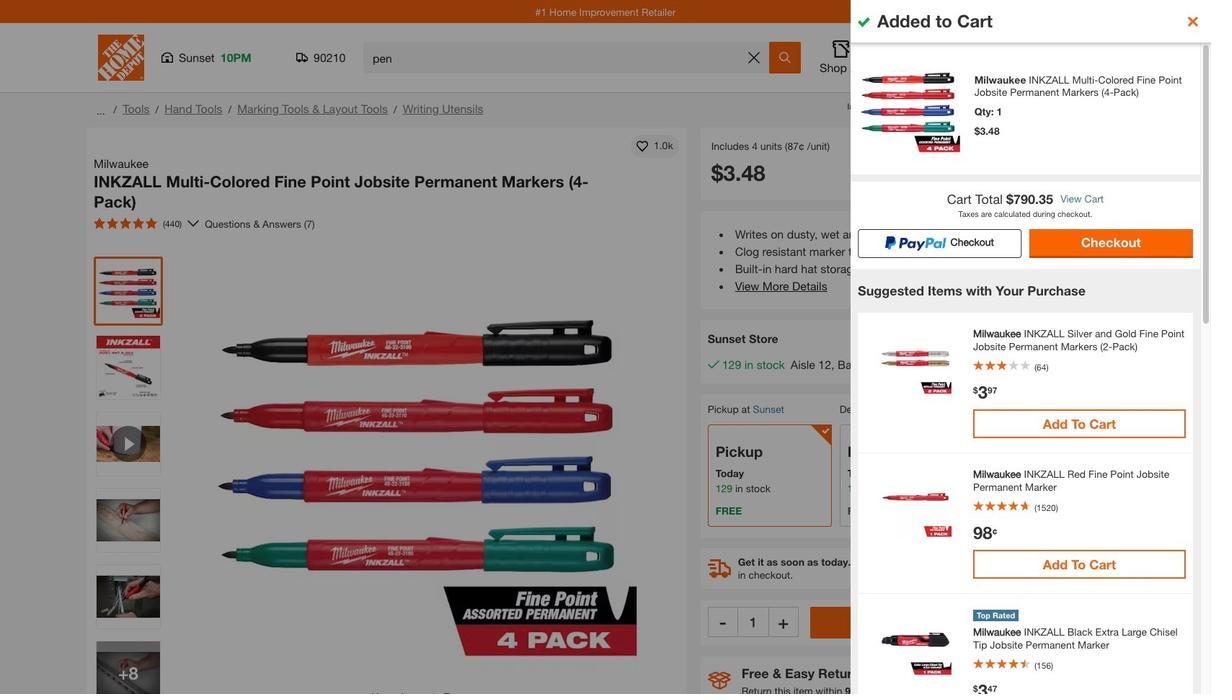 Task type: locate. For each thing, give the bounding box(es) containing it.
clear field icon image
[[749, 52, 760, 63]]

None field
[[738, 607, 769, 638]]

milwaukee pens pencils markers 48 22 3106 40.2 image
[[97, 489, 160, 552]]

feedback link image
[[1192, 244, 1212, 322]]

the home depot logo image
[[98, 35, 144, 81]]

add to list image
[[637, 141, 648, 152]]



Task type: vqa. For each thing, say whether or not it's contained in the screenshot.
milwaukee pens pencils markers 48 22 3106 a0.3 'image'
yes



Task type: describe. For each thing, give the bounding box(es) containing it.
milwaukee pens pencils markers 48 22 3106 e1.1 image
[[97, 336, 160, 400]]

5 stars image
[[94, 218, 157, 229]]

milwaukee pens pencils markers 48 22 3106 1d.4 image
[[97, 642, 160, 695]]

open drawer to view account image
[[1023, 40, 1041, 58]]

3537743967001 image
[[97, 413, 160, 476]]

icon image
[[708, 672, 731, 691]]

open drawer to view diy image
[[960, 40, 977, 58]]

milwaukee pens pencils markers 48 22 3106 a0.3 image
[[97, 565, 160, 629]]

milwaukee pens pencils markers 48 22 3106 64.0 image
[[97, 260, 160, 323]]



